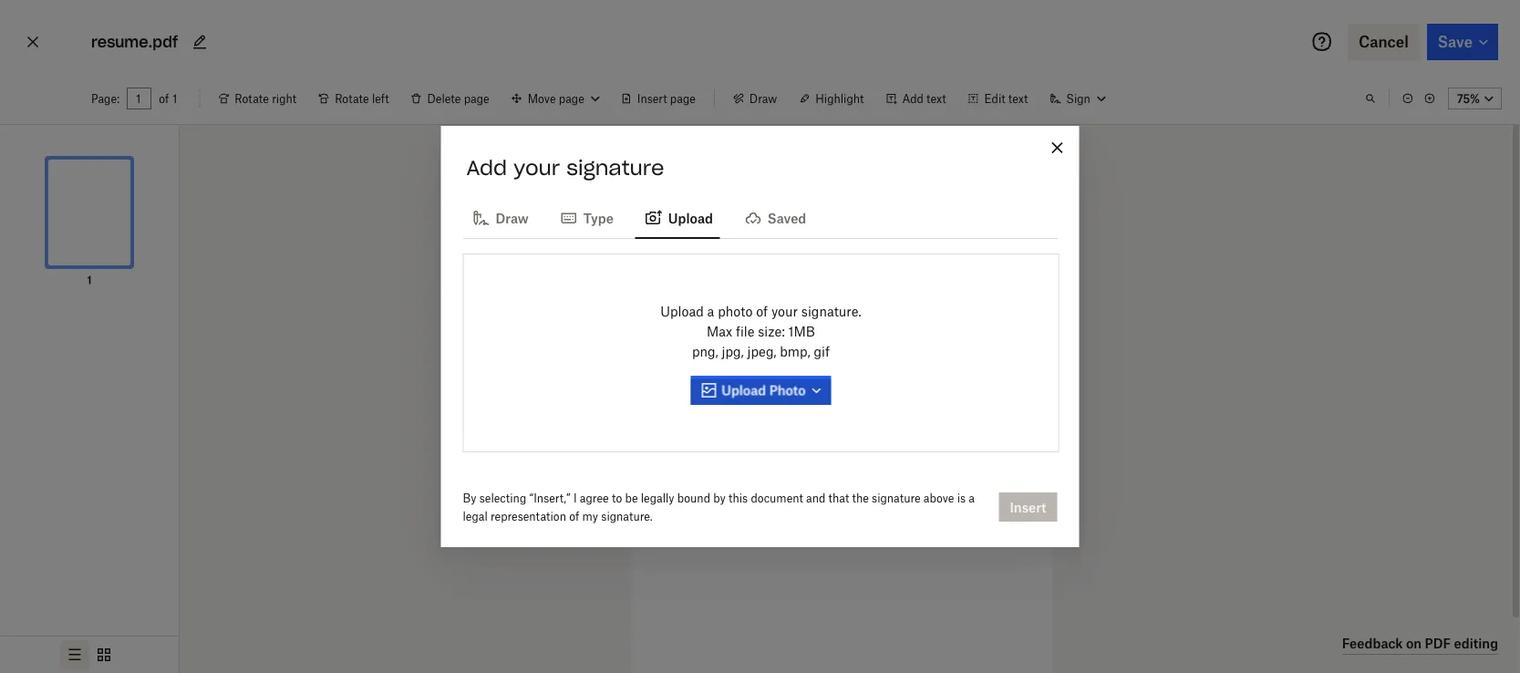 Task type: locate. For each thing, give the bounding box(es) containing it.
a inside the upload a photo of your signature. max file size: 1mb png, jpg, jpeg, bmp, gif
[[707, 303, 715, 319]]

that
[[829, 491, 849, 505]]

text inside button
[[1009, 92, 1028, 105]]

rotate inside button
[[235, 92, 269, 105]]

1 horizontal spatial signature
[[872, 491, 921, 505]]

0 vertical spatial 1
[[173, 92, 177, 105]]

gif
[[814, 343, 830, 359]]

signature. inside by selecting "insert," i agree to be legally bound by this document and that the signature above is a legal representation of my signature.
[[601, 509, 653, 523]]

add for add text
[[902, 92, 924, 105]]

0 horizontal spatial draw
[[496, 210, 529, 226]]

1 horizontal spatial a
[[969, 491, 975, 505]]

0 vertical spatial signature
[[567, 155, 664, 181]]

upload inside dropdown button
[[722, 383, 766, 398]]

tab list containing draw
[[463, 195, 1058, 239]]

1 vertical spatial 1
[[87, 273, 92, 287]]

i
[[574, 491, 577, 505]]

page right delete
[[464, 92, 490, 105]]

option group
[[0, 636, 179, 673]]

1 horizontal spatial text
[[1009, 92, 1028, 105]]

delete
[[427, 92, 461, 105]]

delete page
[[427, 92, 490, 105]]

of up the "size:"
[[756, 303, 768, 319]]

1 horizontal spatial signature.
[[802, 303, 862, 319]]

legal
[[463, 509, 488, 523]]

signature.
[[802, 303, 862, 319], [601, 509, 653, 523]]

png,
[[692, 343, 719, 359]]

signature inside by selecting "insert," i agree to be legally bound by this document and that the signature above is a legal representation of my signature.
[[872, 491, 921, 505]]

by
[[714, 491, 726, 505]]

upload for upload
[[668, 210, 713, 226]]

upload
[[668, 210, 713, 226], [661, 303, 704, 319], [722, 383, 766, 398]]

text left 'edit'
[[927, 92, 946, 105]]

1 vertical spatial signature
[[872, 491, 921, 505]]

a right the is
[[969, 491, 975, 505]]

1 vertical spatial upload
[[661, 303, 704, 319]]

0 horizontal spatial a
[[707, 303, 715, 319]]

of inside the upload a photo of your signature. max file size: 1mb png, jpg, jpeg, bmp, gif
[[756, 303, 768, 319]]

add text button
[[875, 84, 957, 113]]

text
[[927, 92, 946, 105], [1009, 92, 1028, 105]]

of
[[159, 92, 169, 105], [756, 303, 768, 319], [569, 509, 580, 523]]

0 horizontal spatial signature.
[[601, 509, 653, 523]]

edit text button
[[957, 84, 1039, 113]]

2 vertical spatial upload
[[722, 383, 766, 398]]

0 horizontal spatial rotate
[[235, 92, 269, 105]]

0 vertical spatial of
[[159, 92, 169, 105]]

0 horizontal spatial add
[[467, 155, 507, 181]]

upload a photo of your signature. max file size: 1mb png, jpg, jpeg, bmp, gif
[[661, 303, 862, 359]]

0 horizontal spatial page
[[464, 92, 490, 105]]

2 rotate from the left
[[335, 92, 369, 105]]

draw inside draw button
[[750, 92, 777, 105]]

1 horizontal spatial rotate
[[335, 92, 369, 105]]

insert page button
[[610, 84, 707, 113]]

add your signature dialog
[[441, 126, 1080, 547]]

rotate left button
[[308, 84, 400, 113]]

bound
[[678, 491, 711, 505]]

a up max
[[707, 303, 715, 319]]

1 vertical spatial signature.
[[601, 509, 653, 523]]

upload inside the upload a photo of your signature. max file size: 1mb png, jpg, jpeg, bmp, gif
[[661, 303, 704, 319]]

photo
[[770, 383, 806, 398]]

page right insert
[[670, 92, 696, 105]]

add right highlight
[[902, 92, 924, 105]]

your
[[514, 155, 560, 181], [772, 303, 798, 319]]

1 rotate from the left
[[235, 92, 269, 105]]

to
[[612, 491, 622, 505]]

1
[[173, 92, 177, 105], [87, 273, 92, 287]]

1 inside "page 1. selected thumbnail preview" element
[[87, 273, 92, 287]]

rotate
[[235, 92, 269, 105], [335, 92, 369, 105]]

of left 'my'
[[569, 509, 580, 523]]

0 horizontal spatial your
[[514, 155, 560, 181]]

upload photo button
[[691, 376, 832, 405]]

1 horizontal spatial draw
[[750, 92, 777, 105]]

representation
[[491, 509, 566, 523]]

Button to change sidebar list view to grid view radio
[[89, 640, 119, 670]]

rotate left left
[[335, 92, 369, 105]]

right
[[272, 92, 297, 105]]

add text
[[902, 92, 946, 105]]

1 vertical spatial your
[[772, 303, 798, 319]]

add inside "button"
[[902, 92, 924, 105]]

signature right the
[[872, 491, 921, 505]]

1 horizontal spatial 1
[[173, 92, 177, 105]]

rotate inside button
[[335, 92, 369, 105]]

1 horizontal spatial page
[[670, 92, 696, 105]]

signature up "type"
[[567, 155, 664, 181]]

size:
[[758, 323, 785, 339]]

tab list
[[463, 195, 1058, 239]]

highlight
[[816, 92, 864, 105]]

1 page from the left
[[464, 92, 490, 105]]

rotate left right
[[235, 92, 269, 105]]

0 vertical spatial draw
[[750, 92, 777, 105]]

1 horizontal spatial add
[[902, 92, 924, 105]]

0 horizontal spatial text
[[927, 92, 946, 105]]

draw
[[750, 92, 777, 105], [496, 210, 529, 226]]

1 horizontal spatial your
[[772, 303, 798, 319]]

rotate for rotate right
[[235, 92, 269, 105]]

1 horizontal spatial of
[[569, 509, 580, 523]]

left
[[372, 92, 389, 105]]

upload photo
[[722, 383, 806, 398]]

2 horizontal spatial of
[[756, 303, 768, 319]]

draw down add your signature
[[496, 210, 529, 226]]

1mb
[[789, 323, 815, 339]]

signature
[[567, 155, 664, 181], [872, 491, 921, 505]]

saved
[[768, 210, 807, 226]]

page for delete page
[[464, 92, 490, 105]]

0 vertical spatial a
[[707, 303, 715, 319]]

insert
[[637, 92, 667, 105]]

2 text from the left
[[1009, 92, 1028, 105]]

type
[[583, 210, 614, 226]]

1 vertical spatial draw
[[496, 210, 529, 226]]

signature. down be
[[601, 509, 653, 523]]

edit text
[[985, 92, 1028, 105]]

your inside the upload a photo of your signature. max file size: 1mb png, jpg, jpeg, bmp, gif
[[772, 303, 798, 319]]

1 vertical spatial a
[[969, 491, 975, 505]]

1 text from the left
[[927, 92, 946, 105]]

add
[[902, 92, 924, 105], [467, 155, 507, 181]]

draw inside the add your signature dialog
[[496, 210, 529, 226]]

0 vertical spatial upload
[[668, 210, 713, 226]]

of right 'page:'
[[159, 92, 169, 105]]

draw left highlight button
[[750, 92, 777, 105]]

text right 'edit'
[[1009, 92, 1028, 105]]

text inside "button"
[[927, 92, 946, 105]]

2 vertical spatial of
[[569, 509, 580, 523]]

upload inside 'tab list'
[[668, 210, 713, 226]]

0 vertical spatial add
[[902, 92, 924, 105]]

legally
[[641, 491, 675, 505]]

above
[[924, 491, 955, 505]]

bmp,
[[780, 343, 811, 359]]

cancel image
[[22, 27, 44, 57]]

0 vertical spatial signature.
[[802, 303, 862, 319]]

jpg,
[[722, 343, 744, 359]]

a
[[707, 303, 715, 319], [969, 491, 975, 505]]

add down delete page
[[467, 155, 507, 181]]

1 vertical spatial of
[[756, 303, 768, 319]]

upload for upload a photo of your signature. max file size: 1mb png, jpg, jpeg, bmp, gif
[[661, 303, 704, 319]]

max
[[707, 323, 733, 339]]

signature. up 1mb
[[802, 303, 862, 319]]

add inside dialog
[[467, 155, 507, 181]]

0 horizontal spatial 1
[[87, 273, 92, 287]]

None number field
[[136, 91, 142, 106]]

2 page from the left
[[670, 92, 696, 105]]

rotate right
[[235, 92, 297, 105]]

selecting
[[480, 491, 527, 505]]

1 vertical spatial add
[[467, 155, 507, 181]]

page
[[464, 92, 490, 105], [670, 92, 696, 105]]



Task type: vqa. For each thing, say whether or not it's contained in the screenshot.
my
yes



Task type: describe. For each thing, give the bounding box(es) containing it.
0 horizontal spatial of
[[159, 92, 169, 105]]

document
[[751, 491, 803, 505]]

text for add text
[[927, 92, 946, 105]]

a inside by selecting "insert," i agree to be legally bound by this document and that the signature above is a legal representation of my signature.
[[969, 491, 975, 505]]

this
[[729, 491, 748, 505]]

rotate for rotate left
[[335, 92, 369, 105]]

0 horizontal spatial signature
[[567, 155, 664, 181]]

page for insert page
[[670, 92, 696, 105]]

agree
[[580, 491, 609, 505]]

add for add your signature
[[467, 155, 507, 181]]

of 1
[[159, 92, 177, 105]]

jpeg,
[[748, 343, 777, 359]]

add your signature
[[467, 155, 664, 181]]

of inside by selecting "insert," i agree to be legally bound by this document and that the signature above is a legal representation of my signature.
[[569, 509, 580, 523]]

highlight button
[[788, 84, 875, 113]]

page:
[[91, 92, 120, 105]]

rotate left
[[335, 92, 389, 105]]

resume.pdf
[[91, 32, 178, 51]]

tab list inside the add your signature dialog
[[463, 195, 1058, 239]]

delete page button
[[400, 84, 501, 113]]

by
[[463, 491, 477, 505]]

draw button
[[722, 84, 788, 113]]

upload for upload photo
[[722, 383, 766, 398]]

text for edit text
[[1009, 92, 1028, 105]]

is
[[957, 491, 966, 505]]

page 1. selected thumbnail preview element
[[31, 140, 148, 289]]

file
[[736, 323, 755, 339]]

edit
[[985, 92, 1006, 105]]

photo
[[718, 303, 753, 319]]

be
[[625, 491, 638, 505]]

by selecting "insert," i agree to be legally bound by this document and that the signature above is a legal representation of my signature.
[[463, 491, 975, 523]]

signature. inside the upload a photo of your signature. max file size: 1mb png, jpg, jpeg, bmp, gif
[[802, 303, 862, 319]]

0 vertical spatial your
[[514, 155, 560, 181]]

insert page
[[637, 92, 696, 105]]

Button to change sidebar grid view to list view radio
[[60, 640, 89, 670]]

the
[[852, 491, 869, 505]]

and
[[806, 491, 826, 505]]

my
[[583, 509, 598, 523]]

"insert,"
[[529, 491, 571, 505]]

rotate right button
[[207, 84, 308, 113]]



